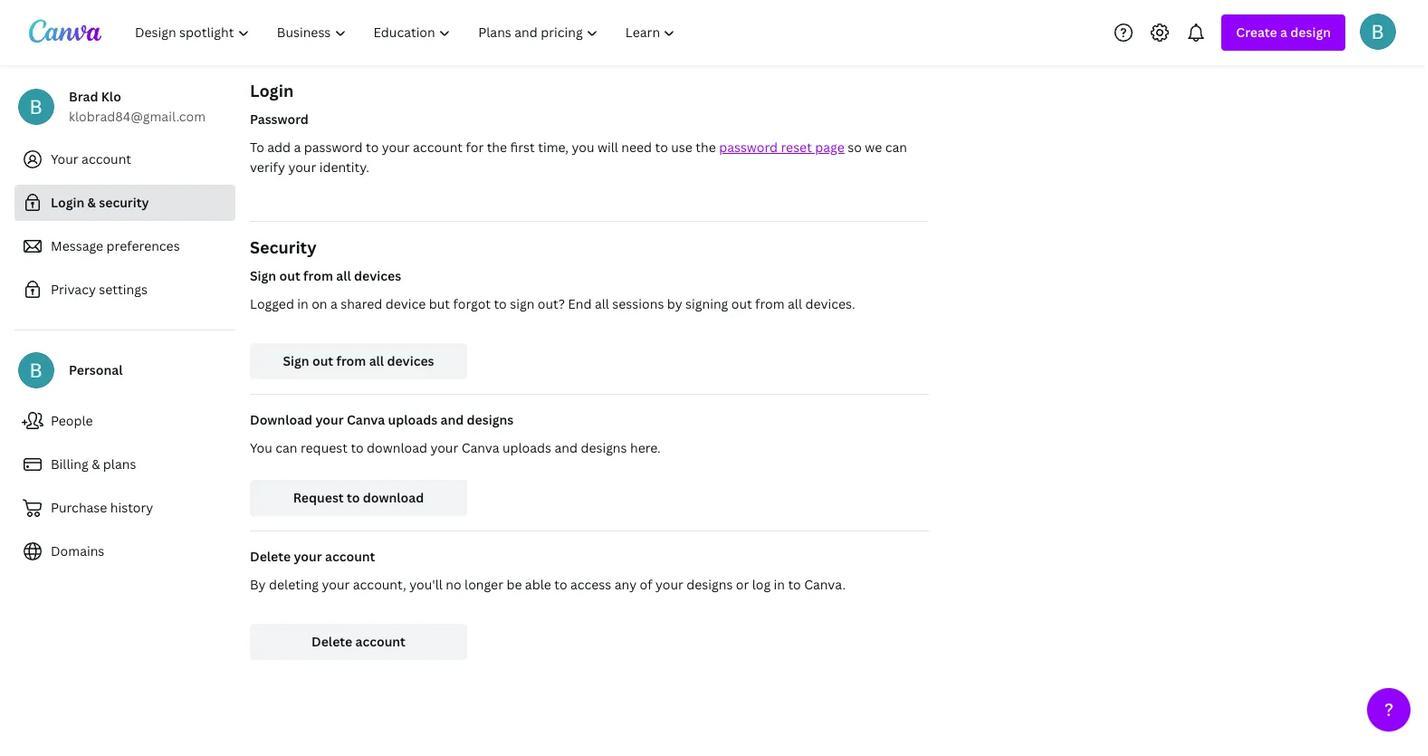 Task type: vqa. For each thing, say whether or not it's contained in the screenshot.
THE & in login & security link
yes



Task type: locate. For each thing, give the bounding box(es) containing it.
to
[[366, 139, 379, 156], [655, 139, 668, 156], [494, 295, 507, 312], [351, 439, 364, 456], [347, 489, 360, 506], [554, 576, 567, 593], [788, 576, 801, 593]]

0 vertical spatial login
[[250, 80, 294, 101]]

designs up you can request to download your canva uploads and designs here.
[[467, 411, 514, 428]]

a
[[1280, 24, 1287, 41], [294, 139, 301, 156], [330, 295, 338, 312]]

security
[[99, 194, 149, 211]]

0 vertical spatial download
[[367, 439, 427, 456]]

download down download your canva uploads and designs
[[367, 439, 427, 456]]

1 horizontal spatial from
[[336, 352, 366, 369]]

download
[[367, 439, 427, 456], [363, 489, 424, 506]]

0 horizontal spatial login
[[51, 194, 84, 211]]

out
[[279, 267, 300, 284], [731, 295, 752, 312], [312, 352, 333, 369]]

1 horizontal spatial in
[[774, 576, 785, 593]]

1 horizontal spatial password
[[719, 139, 778, 156]]

1 horizontal spatial uploads
[[502, 439, 551, 456]]

0 horizontal spatial the
[[487, 139, 507, 156]]

delete account button
[[250, 624, 467, 660]]

& left plans
[[92, 455, 100, 473]]

sign out from all devices down the shared
[[283, 352, 434, 369]]

from up on
[[303, 267, 333, 284]]

a right add
[[294, 139, 301, 156]]

& for billing
[[92, 455, 100, 473]]

login & security link
[[14, 185, 235, 221]]

download inside button
[[363, 489, 424, 506]]

privacy settings
[[51, 281, 148, 298]]

sign
[[250, 267, 276, 284], [283, 352, 309, 369]]

need
[[621, 139, 652, 156]]

account
[[413, 139, 463, 156], [82, 150, 131, 168], [325, 548, 375, 565], [355, 633, 406, 650]]

your down delete your account
[[322, 576, 350, 593]]

0 vertical spatial &
[[87, 194, 96, 211]]

canva
[[347, 411, 385, 428], [461, 439, 499, 456]]

from down the shared
[[336, 352, 366, 369]]

message preferences link
[[14, 228, 235, 264]]

out down security
[[279, 267, 300, 284]]

canva.
[[804, 576, 846, 593]]

personal
[[69, 361, 123, 378]]

sign up logged
[[250, 267, 276, 284]]

and up you can request to download your canva uploads and designs here.
[[440, 411, 464, 428]]

1 vertical spatial designs
[[581, 439, 627, 456]]

by
[[250, 576, 266, 593]]

sign out from all devices button
[[250, 343, 467, 379]]

so
[[848, 139, 862, 156]]

and left here.
[[555, 439, 578, 456]]

from
[[303, 267, 333, 284], [755, 295, 785, 312], [336, 352, 366, 369]]

your inside so we can verify your identity.
[[288, 158, 316, 176]]

1 horizontal spatial out
[[312, 352, 333, 369]]

shared
[[341, 295, 382, 312]]

0 horizontal spatial delete
[[250, 548, 291, 565]]

password
[[250, 110, 309, 128]]

1 vertical spatial out
[[731, 295, 752, 312]]

delete inside button
[[312, 633, 352, 650]]

in right log
[[774, 576, 785, 593]]

and
[[440, 411, 464, 428], [555, 439, 578, 456]]

login
[[250, 80, 294, 101], [51, 194, 84, 211]]

password left reset
[[719, 139, 778, 156]]

can right you at the bottom of page
[[275, 439, 297, 456]]

of
[[640, 576, 652, 593]]

a left design
[[1280, 24, 1287, 41]]

devices inside button
[[387, 352, 434, 369]]

0 horizontal spatial from
[[303, 267, 333, 284]]

2 vertical spatial out
[[312, 352, 333, 369]]

1 vertical spatial canva
[[461, 439, 499, 456]]

0 horizontal spatial uploads
[[388, 411, 437, 428]]

download right request
[[363, 489, 424, 506]]

you
[[572, 139, 594, 156]]

devices down device
[[387, 352, 434, 369]]

&
[[87, 194, 96, 211], [92, 455, 100, 473]]

all
[[336, 267, 351, 284], [595, 295, 609, 312], [788, 295, 802, 312], [369, 352, 384, 369]]

designs left or
[[687, 576, 733, 593]]

domains link
[[14, 533, 235, 570]]

0 horizontal spatial sign
[[250, 267, 276, 284]]

1 vertical spatial download
[[363, 489, 424, 506]]

0 vertical spatial out
[[279, 267, 300, 284]]

1 vertical spatial delete
[[312, 633, 352, 650]]

sign out from all devices inside sign out from all devices button
[[283, 352, 434, 369]]

delete account
[[312, 633, 406, 650]]

reset
[[781, 139, 812, 156]]

purchase history link
[[14, 490, 235, 526]]

out inside button
[[312, 352, 333, 369]]

delete down deleting
[[312, 633, 352, 650]]

message
[[51, 237, 103, 254]]

out right the signing
[[731, 295, 752, 312]]

so we can verify your identity.
[[250, 139, 907, 176]]

0 vertical spatial canva
[[347, 411, 385, 428]]

2 horizontal spatial from
[[755, 295, 785, 312]]

0 horizontal spatial in
[[297, 295, 309, 312]]

can
[[885, 139, 907, 156], [275, 439, 297, 456]]

verify
[[250, 158, 285, 176]]

sign up download
[[283, 352, 309, 369]]

all right "end"
[[595, 295, 609, 312]]

0 horizontal spatial password
[[304, 139, 363, 156]]

you can request to download your canva uploads and designs here.
[[250, 439, 661, 456]]

0 vertical spatial can
[[885, 139, 907, 156]]

1 vertical spatial &
[[92, 455, 100, 473]]

klobrad84@gmail.com
[[69, 108, 206, 125]]

2 horizontal spatial designs
[[687, 576, 733, 593]]

uploads
[[388, 411, 437, 428], [502, 439, 551, 456]]

1 horizontal spatial the
[[696, 139, 716, 156]]

end
[[568, 295, 592, 312]]

devices up the shared
[[354, 267, 401, 284]]

1 vertical spatial login
[[51, 194, 84, 211]]

in left on
[[297, 295, 309, 312]]

0 vertical spatial and
[[440, 411, 464, 428]]

designs left here.
[[581, 439, 627, 456]]

2 horizontal spatial out
[[731, 295, 752, 312]]

all left devices.
[[788, 295, 802, 312]]

1 horizontal spatial and
[[555, 439, 578, 456]]

0 horizontal spatial can
[[275, 439, 297, 456]]

0 vertical spatial devices
[[354, 267, 401, 284]]

sign out from all devices
[[250, 267, 401, 284], [283, 352, 434, 369]]

0 horizontal spatial a
[[294, 139, 301, 156]]

request
[[293, 489, 344, 506]]

access
[[570, 576, 611, 593]]

your down add
[[288, 158, 316, 176]]

2 horizontal spatial a
[[1280, 24, 1287, 41]]

billing
[[51, 455, 88, 473]]

0 horizontal spatial designs
[[467, 411, 514, 428]]

2 vertical spatial from
[[336, 352, 366, 369]]

all inside button
[[369, 352, 384, 369]]

download
[[250, 411, 312, 428]]

the right for
[[487, 139, 507, 156]]

0 vertical spatial a
[[1280, 24, 1287, 41]]

1 horizontal spatial sign
[[283, 352, 309, 369]]

the
[[487, 139, 507, 156], [696, 139, 716, 156]]

account down account,
[[355, 633, 406, 650]]

password
[[304, 139, 363, 156], [719, 139, 778, 156]]

delete up by on the left
[[250, 548, 291, 565]]

0 vertical spatial sign
[[250, 267, 276, 284]]

0 vertical spatial delete
[[250, 548, 291, 565]]

1 vertical spatial sign out from all devices
[[283, 352, 434, 369]]

1 vertical spatial uploads
[[502, 439, 551, 456]]

sessions
[[612, 295, 664, 312]]

0 vertical spatial designs
[[467, 411, 514, 428]]

1 horizontal spatial can
[[885, 139, 907, 156]]

2 vertical spatial designs
[[687, 576, 733, 593]]

& left security
[[87, 194, 96, 211]]

all down the shared
[[369, 352, 384, 369]]

1 vertical spatial devices
[[387, 352, 434, 369]]

1 horizontal spatial login
[[250, 80, 294, 101]]

download your canva uploads and designs
[[250, 411, 514, 428]]

people
[[51, 412, 93, 429]]

login inside "login & security" link
[[51, 194, 84, 211]]

password up identity.
[[304, 139, 363, 156]]

login down your
[[51, 194, 84, 211]]

out down on
[[312, 352, 333, 369]]

brad klo image
[[1360, 13, 1396, 49]]

account inside button
[[355, 633, 406, 650]]

you'll
[[409, 576, 443, 593]]

1 horizontal spatial delete
[[312, 633, 352, 650]]

delete for delete your account
[[250, 548, 291, 565]]

can right we
[[885, 139, 907, 156]]

sign out from all devices up on
[[250, 267, 401, 284]]

longer
[[465, 576, 503, 593]]

0 vertical spatial in
[[297, 295, 309, 312]]

login up "password"
[[250, 80, 294, 101]]

designs
[[467, 411, 514, 428], [581, 439, 627, 456], [687, 576, 733, 593]]

devices
[[354, 267, 401, 284], [387, 352, 434, 369]]

0 vertical spatial from
[[303, 267, 333, 284]]

from left devices.
[[755, 295, 785, 312]]

1 password from the left
[[304, 139, 363, 156]]

the right use
[[696, 139, 716, 156]]

message preferences
[[51, 237, 180, 254]]

in
[[297, 295, 309, 312], [774, 576, 785, 593]]

1 vertical spatial in
[[774, 576, 785, 593]]

your
[[382, 139, 410, 156], [288, 158, 316, 176], [315, 411, 344, 428], [430, 439, 458, 456], [294, 548, 322, 565], [322, 576, 350, 593], [656, 576, 683, 593]]

1 vertical spatial a
[[294, 139, 301, 156]]

a right on
[[330, 295, 338, 312]]

1 horizontal spatial a
[[330, 295, 338, 312]]

1 vertical spatial can
[[275, 439, 297, 456]]

1 vertical spatial sign
[[283, 352, 309, 369]]

privacy
[[51, 281, 96, 298]]



Task type: describe. For each thing, give the bounding box(es) containing it.
we
[[865, 139, 882, 156]]

you
[[250, 439, 272, 456]]

history
[[110, 499, 153, 516]]

request
[[301, 439, 348, 456]]

any
[[615, 576, 637, 593]]

out?
[[538, 295, 565, 312]]

brad klo klobrad84@gmail.com
[[69, 88, 206, 125]]

& for login
[[87, 194, 96, 211]]

identity.
[[319, 158, 369, 176]]

to add a password to your account for the first time, you will need to use the password reset page
[[250, 139, 845, 156]]

1 vertical spatial from
[[755, 295, 785, 312]]

2 vertical spatial a
[[330, 295, 338, 312]]

1 the from the left
[[487, 139, 507, 156]]

logged
[[250, 295, 294, 312]]

your up request
[[315, 411, 344, 428]]

page
[[815, 139, 845, 156]]

forgot
[[453, 295, 491, 312]]

devices.
[[805, 295, 855, 312]]

0 horizontal spatial and
[[440, 411, 464, 428]]

your account
[[51, 150, 131, 168]]

your up deleting
[[294, 548, 322, 565]]

0 vertical spatial uploads
[[388, 411, 437, 428]]

billing & plans
[[51, 455, 136, 473]]

sign inside sign out from all devices button
[[283, 352, 309, 369]]

account right your
[[82, 150, 131, 168]]

delete your account
[[250, 548, 375, 565]]

preferences
[[106, 237, 180, 254]]

deleting
[[269, 576, 319, 593]]

signing
[[685, 295, 728, 312]]

billing & plans link
[[14, 446, 235, 483]]

first
[[510, 139, 535, 156]]

to
[[250, 139, 264, 156]]

to inside button
[[347, 489, 360, 506]]

will
[[598, 139, 618, 156]]

domains
[[51, 542, 104, 560]]

your down download your canva uploads and designs
[[430, 439, 458, 456]]

settings
[[99, 281, 148, 298]]

klo
[[101, 88, 121, 105]]

device
[[385, 295, 426, 312]]

all up the shared
[[336, 267, 351, 284]]

logged in on a shared device but forgot to sign out? end all sessions by signing out from all devices.
[[250, 295, 855, 312]]

use
[[671, 139, 693, 156]]

able
[[525, 576, 551, 593]]

1 horizontal spatial designs
[[581, 439, 627, 456]]

for
[[466, 139, 484, 156]]

your right of
[[656, 576, 683, 593]]

time,
[[538, 139, 569, 156]]

create a design
[[1236, 24, 1331, 41]]

privacy settings link
[[14, 272, 235, 308]]

1 horizontal spatial canva
[[461, 439, 499, 456]]

login & security
[[51, 194, 149, 211]]

purchase history
[[51, 499, 153, 516]]

by
[[667, 295, 682, 312]]

0 horizontal spatial canva
[[347, 411, 385, 428]]

or
[[736, 576, 749, 593]]

1 vertical spatial and
[[555, 439, 578, 456]]

account up account,
[[325, 548, 375, 565]]

your account link
[[14, 141, 235, 177]]

log
[[752, 576, 771, 593]]

be
[[506, 576, 522, 593]]

login for login
[[250, 80, 294, 101]]

delete for delete account
[[312, 633, 352, 650]]

login for login & security
[[51, 194, 84, 211]]

from inside button
[[336, 352, 366, 369]]

account left for
[[413, 139, 463, 156]]

request to download
[[293, 489, 424, 506]]

your
[[51, 150, 78, 168]]

brad
[[69, 88, 98, 105]]

request to download button
[[250, 480, 467, 516]]

0 vertical spatial sign out from all devices
[[250, 267, 401, 284]]

password reset page link
[[719, 139, 845, 156]]

0 horizontal spatial out
[[279, 267, 300, 284]]

a inside create a design dropdown button
[[1280, 24, 1287, 41]]

sign
[[510, 295, 535, 312]]

no
[[446, 576, 461, 593]]

but
[[429, 295, 450, 312]]

security
[[250, 236, 316, 258]]

account,
[[353, 576, 406, 593]]

create a design button
[[1222, 14, 1345, 51]]

here.
[[630, 439, 661, 456]]

on
[[312, 295, 327, 312]]

add
[[267, 139, 291, 156]]

top level navigation element
[[123, 14, 691, 51]]

people link
[[14, 403, 235, 439]]

by deleting your account, you'll no longer be able to access any of your designs or log in to canva.
[[250, 576, 846, 593]]

your left for
[[382, 139, 410, 156]]

plans
[[103, 455, 136, 473]]

create
[[1236, 24, 1277, 41]]

can inside so we can verify your identity.
[[885, 139, 907, 156]]

design
[[1291, 24, 1331, 41]]

2 password from the left
[[719, 139, 778, 156]]

2 the from the left
[[696, 139, 716, 156]]

purchase
[[51, 499, 107, 516]]



